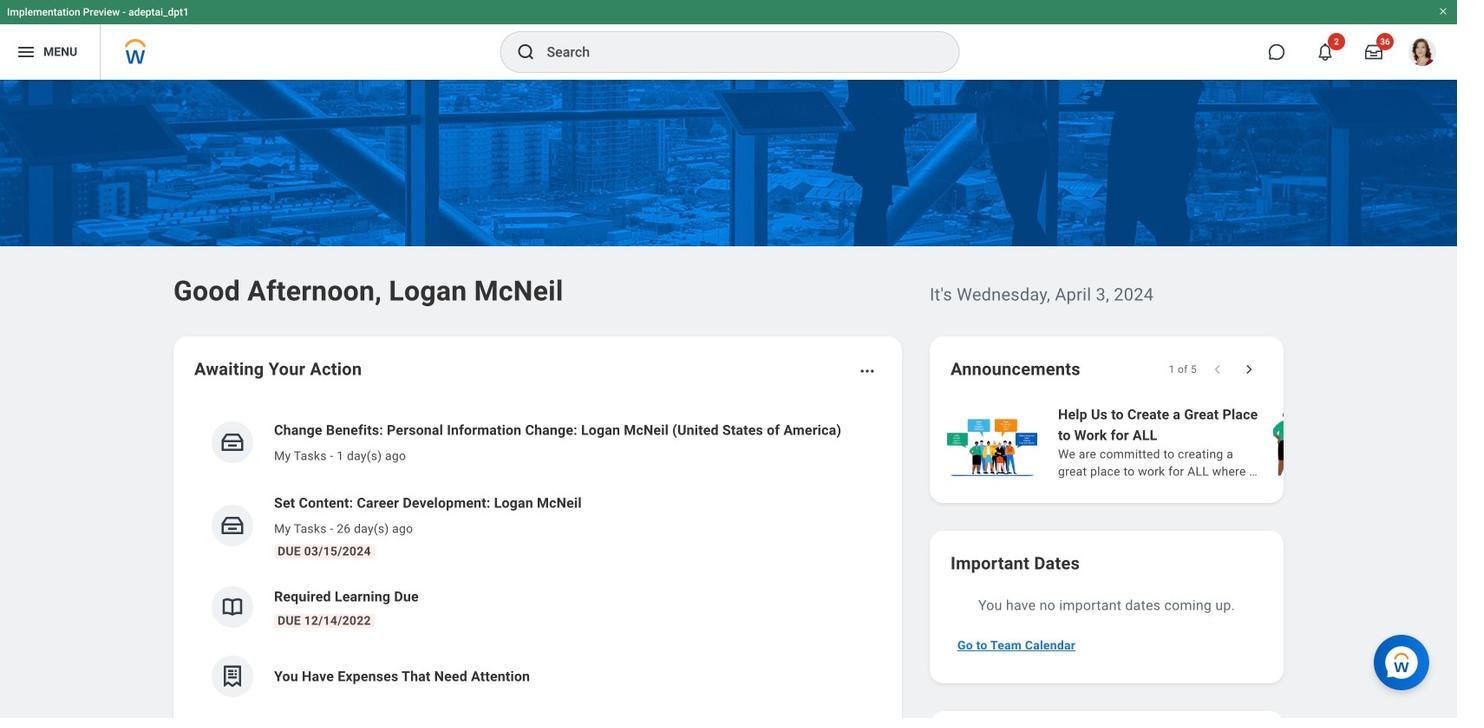 Task type: describe. For each thing, give the bounding box(es) containing it.
justify image
[[16, 42, 36, 62]]

1 horizontal spatial list
[[944, 403, 1457, 482]]

inbox image
[[219, 513, 246, 539]]

close environment banner image
[[1438, 6, 1449, 16]]

book open image
[[219, 594, 246, 620]]

inbox large image
[[1365, 43, 1383, 61]]

chevron right small image
[[1241, 361, 1258, 378]]



Task type: vqa. For each thing, say whether or not it's contained in the screenshot.
leftmost List
yes



Task type: locate. For each thing, give the bounding box(es) containing it.
related actions image
[[859, 363, 876, 380]]

notifications large image
[[1317, 43, 1334, 61]]

inbox image
[[219, 429, 246, 455]]

banner
[[0, 0, 1457, 80]]

list
[[944, 403, 1457, 482], [194, 406, 881, 711]]

dashboard expenses image
[[219, 664, 246, 690]]

chevron left small image
[[1209, 361, 1227, 378]]

status
[[1169, 363, 1197, 376]]

Search Workday  search field
[[547, 33, 923, 71]]

main content
[[0, 80, 1457, 718]]

search image
[[516, 42, 537, 62]]

0 horizontal spatial list
[[194, 406, 881, 711]]

profile logan mcneil image
[[1409, 38, 1437, 69]]



